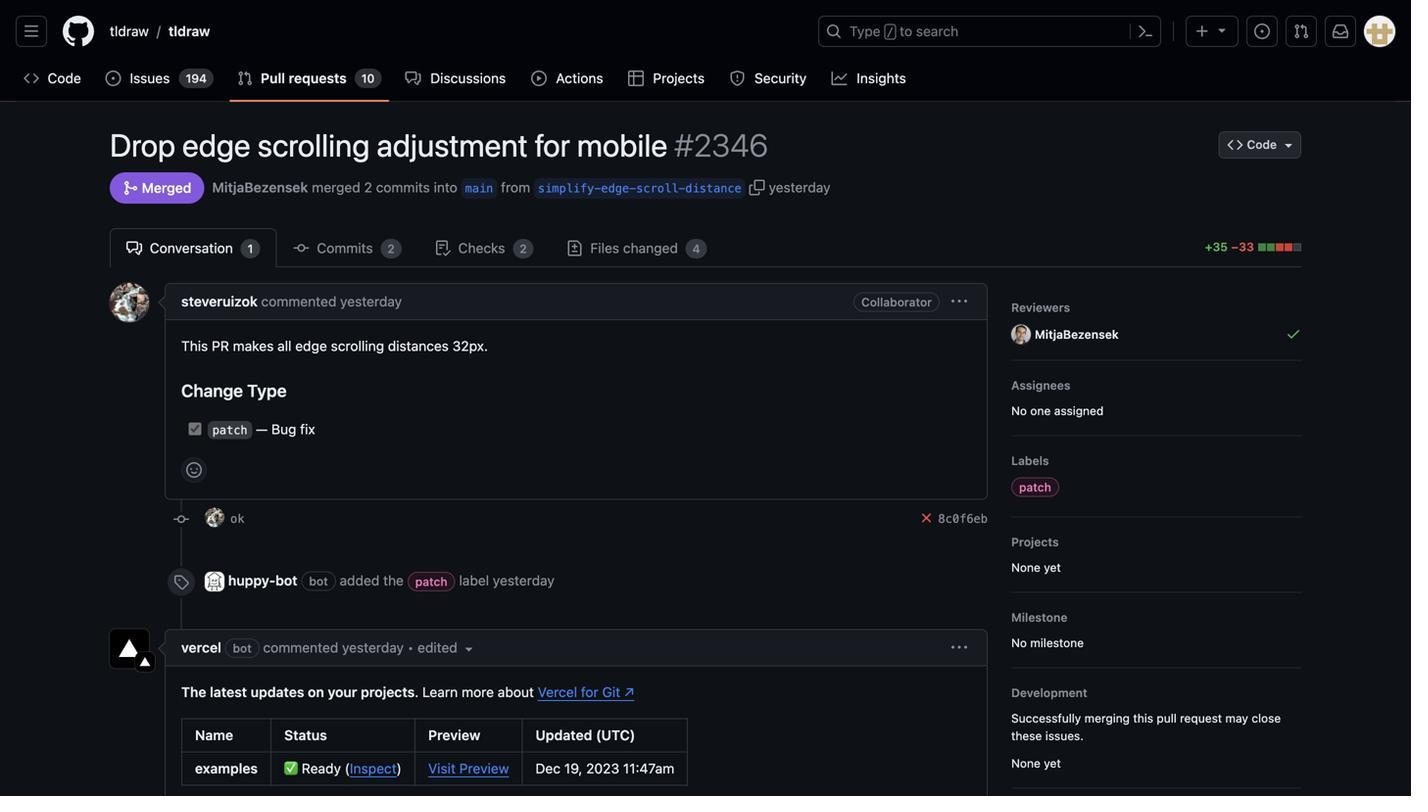 Task type: locate. For each thing, give the bounding box(es) containing it.
1 horizontal spatial patch link
[[1012, 478, 1060, 497]]

huppy-bot
[[228, 573, 298, 589]]

1 horizontal spatial projects
[[1012, 536, 1059, 549]]

insights link
[[824, 64, 916, 93]]

assigned
[[1054, 404, 1104, 418]]

triangle down image right code image
[[1281, 137, 1297, 153]]

change type
[[181, 381, 287, 401]]

vercel link
[[181, 640, 221, 656]]

mitjabezensek up 1
[[212, 179, 308, 195]]

1 vertical spatial code
[[1247, 138, 1277, 151]]

git pull request image left notifications image
[[1294, 24, 1310, 39]]

conversation
[[146, 240, 237, 256]]

mobile
[[577, 126, 668, 164]]

0 vertical spatial patch link
[[1012, 478, 1060, 497]]

0 horizontal spatial patch link
[[408, 573, 455, 592]]

−33
[[1231, 240, 1255, 254]]

play image
[[531, 71, 547, 86]]

1 horizontal spatial patch
[[415, 576, 448, 589]]

table image
[[628, 71, 644, 86]]

/ up issues
[[157, 23, 161, 39]]

patch left — at the bottom
[[212, 424, 248, 438]]

drop
[[110, 126, 175, 164]]

yesterday link
[[340, 294, 402, 310], [493, 573, 555, 589], [342, 640, 404, 656]]

0 vertical spatial none yet
[[1012, 561, 1061, 575]]

0 horizontal spatial code
[[48, 70, 81, 86]]

git commit image
[[294, 241, 309, 256], [174, 512, 189, 528]]

2 vertical spatial yesterday link
[[342, 640, 404, 656]]

1 vertical spatial no
[[1012, 637, 1027, 650]]

issue opened image for bottommost git pull request image
[[105, 71, 121, 86]]

0 horizontal spatial comment discussion image
[[126, 241, 142, 256]]

yesterday link up the this pr makes all edge scrolling distances 32px.
[[340, 294, 402, 310]]

patch down labels
[[1019, 481, 1052, 494]]

2 vertical spatial patch
[[415, 576, 448, 589]]

patch inside patch — bug fix
[[212, 424, 248, 438]]

2 horizontal spatial patch
[[1019, 481, 1052, 494]]

inspect
[[350, 761, 397, 777]]

0 vertical spatial git pull request image
[[1294, 24, 1310, 39]]

list
[[102, 16, 807, 47]]

/ inside tldraw / tldraw
[[157, 23, 161, 39]]

1 vertical spatial git pull request image
[[237, 71, 253, 86]]

select projects element
[[1012, 534, 1302, 577]]

issue opened image right plus icon in the top of the page
[[1255, 24, 1270, 39]]

1 vertical spatial issue opened image
[[105, 71, 121, 86]]

bot left added
[[309, 575, 328, 589]]

patch
[[212, 424, 248, 438], [1019, 481, 1052, 494], [415, 576, 448, 589]]

1 horizontal spatial edge
[[295, 338, 327, 354]]

scrolling left distances
[[331, 338, 384, 354]]

projects
[[361, 685, 415, 701]]

mitjabezensek link inside select reviewers element
[[1035, 324, 1119, 344]]

comment discussion image up "steveruizok" image
[[126, 241, 142, 256]]

git pull request image
[[1294, 24, 1310, 39], [237, 71, 253, 86]]

tag image
[[174, 575, 189, 590]]

2
[[364, 179, 372, 195], [388, 242, 395, 256], [520, 242, 527, 256]]

drop edge scrolling adjustment for mobile #2346
[[110, 126, 769, 164]]

bot right vercel
[[233, 642, 252, 656]]

scrolling
[[257, 126, 370, 164], [331, 338, 384, 354]]

8c0f6eb
[[939, 513, 988, 526]]

bot inside bot added   the patch
[[309, 575, 328, 589]]

no for no one assigned
[[1012, 404, 1027, 418]]

comment discussion image
[[405, 71, 421, 86], [126, 241, 142, 256]]

git pull request image left pull
[[237, 71, 253, 86]]

label yesterday
[[459, 573, 555, 589]]

requests
[[289, 70, 347, 86]]

actions
[[556, 70, 603, 86]]

git commit image left @steveruizok icon
[[174, 512, 189, 528]]

1 vertical spatial scrolling
[[331, 338, 384, 354]]

1 vertical spatial commented
[[263, 640, 338, 656]]

0 horizontal spatial edge
[[182, 126, 251, 164]]

projects up "milestone"
[[1012, 536, 1059, 549]]

2 none yet from the top
[[1012, 757, 1061, 771]]

main link
[[465, 178, 493, 199]]

mitjabezensek
[[212, 179, 308, 195], [1035, 328, 1119, 341]]

no
[[1012, 404, 1027, 418], [1012, 637, 1027, 650]]

show options image
[[952, 294, 968, 310]]

0 horizontal spatial bot
[[233, 642, 252, 656]]

more
[[462, 685, 494, 701]]

tldraw
[[110, 23, 149, 39], [169, 23, 210, 39]]

code right code icon
[[48, 70, 81, 86]]

2 right checks on the top of page
[[520, 242, 527, 256]]

added
[[340, 573, 380, 589]]

2 horizontal spatial 2
[[520, 242, 527, 256]]

projects
[[653, 70, 705, 86], [1012, 536, 1059, 549]]

yesterday up the this pr makes all edge scrolling distances 32px.
[[340, 294, 402, 310]]

4 / 6 checks ok image
[[919, 511, 935, 526]]

your
[[328, 685, 357, 701]]

2 right merged
[[364, 179, 372, 195]]

1 vertical spatial projects
[[1012, 536, 1059, 549]]

table
[[181, 719, 688, 787]]

yet inside select projects element
[[1044, 561, 1061, 575]]

name
[[195, 728, 233, 744]]

projects right table 'image'
[[653, 70, 705, 86]]

commented
[[261, 294, 337, 310], [263, 640, 338, 656]]

none yet down these
[[1012, 757, 1061, 771]]

1 horizontal spatial git commit image
[[294, 241, 309, 256]]

0 horizontal spatial patch
[[212, 424, 248, 438]]

1 vertical spatial mitjabezensek link
[[1035, 324, 1119, 344]]

0 horizontal spatial type
[[247, 381, 287, 401]]

successfully merging this pull request may close these issues.
[[1012, 712, 1281, 743]]

none yet up "milestone"
[[1012, 561, 1061, 575]]

@vercel image
[[110, 630, 149, 669]]

yesterday link right label
[[493, 573, 555, 589]]

vercel image
[[135, 653, 155, 672]]

patch inside bot added   the patch
[[415, 576, 448, 589]]

edge up merged
[[182, 126, 251, 164]]

issue opened image left issues
[[105, 71, 121, 86]]

list containing tldraw / tldraw
[[102, 16, 807, 47]]

this
[[181, 338, 208, 354]]

ok link
[[230, 513, 245, 526]]

triangle down image
[[1215, 22, 1230, 38], [1281, 137, 1297, 153]]

projects inside select projects element
[[1012, 536, 1059, 549]]

learn
[[423, 685, 458, 701]]

collaborator
[[862, 296, 932, 309]]

yesterday link left the •
[[342, 640, 404, 656]]

preview up the visit
[[428, 728, 481, 744]]

no for no milestone
[[1012, 637, 1027, 650]]

commented up on
[[263, 640, 338, 656]]

0 vertical spatial code
[[48, 70, 81, 86]]

notifications image
[[1333, 24, 1349, 39]]

yesterday right copy icon
[[769, 179, 831, 195]]

patch — bug fix
[[212, 421, 315, 438]]

mitjabezensek link down reviewers
[[1035, 324, 1119, 344]]

fix
[[300, 421, 315, 438]]

1 vertical spatial none yet
[[1012, 757, 1061, 771]]

triangle down image
[[461, 642, 477, 657]]

1 vertical spatial mitjabezensek
[[1035, 328, 1119, 341]]

2 no from the top
[[1012, 637, 1027, 650]]

pull requests
[[261, 70, 347, 86]]

actions link
[[524, 64, 613, 93]]

no down "milestone"
[[1012, 637, 1027, 650]]

tldraw link right homepage image
[[102, 16, 157, 47]]

yet down issues.
[[1044, 757, 1061, 771]]

0 horizontal spatial tldraw
[[110, 23, 149, 39]]

yesterday
[[769, 179, 831, 195], [340, 294, 402, 310], [493, 573, 555, 589], [342, 640, 404, 656]]

code
[[48, 70, 81, 86], [1247, 138, 1277, 151]]

huppy-bot link
[[228, 573, 298, 589]]

mitjabezensek down reviewers
[[1035, 328, 1119, 341]]

0 vertical spatial patch
[[212, 424, 248, 438]]

no left the one
[[1012, 404, 1027, 418]]

0 vertical spatial yesterday link
[[340, 294, 402, 310]]

1 horizontal spatial issue opened image
[[1255, 24, 1270, 39]]

for up the simplify-
[[535, 126, 570, 164]]

preview right the visit
[[459, 761, 509, 777]]

distances
[[388, 338, 449, 354]]

steveruizok link
[[181, 294, 258, 310]]

triangle down image right plus icon in the top of the page
[[1215, 22, 1230, 38]]

steveruizok image
[[110, 283, 149, 323]]

8c0f6eb link
[[939, 513, 988, 526]]

none yet
[[1012, 561, 1061, 575], [1012, 757, 1061, 771]]

1 tldraw link from the left
[[102, 16, 157, 47]]

2 none from the top
[[1012, 757, 1041, 771]]

add or remove reactions element
[[181, 458, 207, 483]]

4
[[693, 242, 700, 256]]

0 vertical spatial yet
[[1044, 561, 1061, 575]]

patch link right the
[[408, 573, 455, 592]]

.
[[415, 685, 419, 701]]

0 horizontal spatial tldraw link
[[102, 16, 157, 47]]

patch link down labels
[[1012, 478, 1060, 497]]

0 vertical spatial none
[[1012, 561, 1041, 575]]

show options image
[[952, 640, 968, 656]]

0 vertical spatial type
[[850, 23, 881, 39]]

no inside select assignees element
[[1012, 404, 1027, 418]]

1 none yet from the top
[[1012, 561, 1061, 575]]

1 horizontal spatial tldraw link
[[161, 16, 218, 47]]

2 tldraw link from the left
[[161, 16, 218, 47]]

0 vertical spatial scrolling
[[257, 126, 370, 164]]

bot right the @huppy bot image
[[276, 573, 298, 589]]

simplify-
[[538, 182, 601, 195]]

2 horizontal spatial bot
[[309, 575, 328, 589]]

1 horizontal spatial for
[[581, 685, 599, 701]]

0 vertical spatial projects
[[653, 70, 705, 86]]

1 vertical spatial type
[[247, 381, 287, 401]]

edited
[[418, 640, 461, 656]]

from
[[501, 179, 530, 195]]

0 horizontal spatial /
[[157, 23, 161, 39]]

1 vertical spatial git commit image
[[174, 512, 189, 528]]

1 vertical spatial triangle down image
[[1281, 137, 1297, 153]]

0 vertical spatial triangle down image
[[1215, 22, 1230, 38]]

for left git
[[581, 685, 599, 701]]

1 no from the top
[[1012, 404, 1027, 418]]

1 horizontal spatial type
[[850, 23, 881, 39]]

patch link
[[1012, 478, 1060, 497], [408, 573, 455, 592]]

ready
[[302, 761, 341, 777]]

visit
[[428, 761, 456, 777]]

1 vertical spatial yesterday link
[[493, 573, 555, 589]]

mitjabezensek link up 1
[[212, 177, 308, 198]]

#2346
[[675, 126, 769, 164]]

issue opened image
[[1255, 24, 1270, 39], [105, 71, 121, 86]]

type up patch — bug fix
[[247, 381, 287, 401]]

patch for patch — bug fix
[[212, 424, 248, 438]]

1 horizontal spatial /
[[887, 25, 894, 39]]

none yet inside select projects element
[[1012, 561, 1061, 575]]

files changed
[[587, 240, 682, 256]]

1 vertical spatial none
[[1012, 757, 1041, 771]]

bot
[[276, 573, 298, 589], [309, 575, 328, 589], [233, 642, 252, 656]]

@huppy bot image
[[205, 573, 224, 592]]

0 horizontal spatial git pull request image
[[237, 71, 253, 86]]

0 vertical spatial mitjabezensek
[[212, 179, 308, 195]]

1 horizontal spatial comment discussion image
[[405, 71, 421, 86]]

0 vertical spatial comment discussion image
[[405, 71, 421, 86]]

issues.
[[1046, 730, 1084, 743]]

homepage image
[[63, 16, 94, 47]]

tldraw link up 194
[[161, 16, 218, 47]]

merged
[[312, 179, 361, 195]]

0 vertical spatial for
[[535, 126, 570, 164]]

none up "milestone"
[[1012, 561, 1041, 575]]

yet up "milestone"
[[1044, 561, 1061, 575]]

1 none from the top
[[1012, 561, 1041, 575]]

mitjabezensek for mitjabezensek
[[1035, 328, 1119, 341]]

↗︎
[[624, 685, 635, 701]]

1 horizontal spatial 2
[[388, 242, 395, 256]]

1 yet from the top
[[1044, 561, 1061, 575]]

0 vertical spatial issue opened image
[[1255, 24, 1270, 39]]

code right code image
[[1247, 138, 1277, 151]]

visit preview
[[428, 761, 509, 777]]

0 horizontal spatial issue opened image
[[105, 71, 121, 86]]

patch for patch
[[1019, 481, 1052, 494]]

1 vertical spatial patch
[[1019, 481, 1052, 494]]

1 horizontal spatial mitjabezensek
[[1035, 328, 1119, 341]]

mitjabezensek inside select reviewers element
[[1035, 328, 1119, 341]]

discussions link
[[397, 64, 516, 93]]

examples
[[195, 761, 258, 777]]

reviewers
[[1012, 301, 1071, 315]]

1 horizontal spatial git pull request image
[[1294, 24, 1310, 39]]

no inside select milestones element
[[1012, 637, 1027, 650]]

adjustment
[[377, 126, 528, 164]]

1 vertical spatial preview
[[459, 761, 509, 777]]

patch right the
[[415, 576, 448, 589]]

1 horizontal spatial tldraw
[[169, 23, 210, 39]]

2 yet from the top
[[1044, 757, 1061, 771]]

0 vertical spatial mitjabezensek link
[[212, 177, 308, 198]]

type left to
[[850, 23, 881, 39]]

tldraw right homepage image
[[110, 23, 149, 39]]

none yet inside link issues element
[[1012, 757, 1061, 771]]

mitjabezensek merged 2 commits into main from simplify-edge-scroll-distance
[[212, 179, 742, 195]]

none
[[1012, 561, 1041, 575], [1012, 757, 1041, 771]]

2 right commits
[[388, 242, 395, 256]]

/ inside type / to search
[[887, 25, 894, 39]]

no one assigned
[[1012, 404, 1104, 418]]

makes
[[233, 338, 274, 354]]

yet inside link issues element
[[1044, 757, 1061, 771]]

tldraw up 194
[[169, 23, 210, 39]]

scrolling up merged
[[257, 126, 370, 164]]

0 vertical spatial commented
[[261, 294, 337, 310]]

0 horizontal spatial projects
[[653, 70, 705, 86]]

None checkbox
[[189, 423, 201, 436]]

commented up all
[[261, 294, 337, 310]]

mitjabezensek for mitjabezensek merged 2 commits into main from simplify-edge-scroll-distance
[[212, 179, 308, 195]]

successfully
[[1012, 712, 1082, 726]]

0 vertical spatial edge
[[182, 126, 251, 164]]

git commit image left commits
[[294, 241, 309, 256]]

comment discussion image right the 10
[[405, 71, 421, 86]]

1 vertical spatial yet
[[1044, 757, 1061, 771]]

0 vertical spatial no
[[1012, 404, 1027, 418]]

1 horizontal spatial mitjabezensek link
[[1035, 324, 1119, 344]]

/ left to
[[887, 25, 894, 39]]

edge right all
[[295, 338, 327, 354]]

commits
[[313, 240, 377, 256]]

none down these
[[1012, 757, 1041, 771]]

0 horizontal spatial mitjabezensek
[[212, 179, 308, 195]]



Task type: vqa. For each thing, say whether or not it's contained in the screenshot.
triangle down icon
yes



Task type: describe. For each thing, give the bounding box(es) containing it.
select reviewers element
[[1012, 299, 1302, 344]]

0 horizontal spatial mitjabezensek link
[[212, 177, 308, 198]]

2 for commits
[[388, 242, 395, 256]]

(utc)
[[596, 728, 635, 744]]

edited button
[[418, 638, 477, 659]]

insights
[[857, 70, 907, 86]]

milestone
[[1012, 611, 1068, 625]]

issues
[[130, 70, 170, 86]]

table containing name
[[181, 719, 688, 787]]

link issues element
[[1012, 685, 1302, 773]]

(
[[345, 761, 350, 777]]

close
[[1252, 712, 1281, 726]]

type / to search
[[850, 23, 959, 39]]

2 for checks
[[520, 242, 527, 256]]

+35
[[1205, 240, 1228, 254]]

all
[[278, 338, 292, 354]]

changed
[[623, 240, 678, 256]]

•
[[408, 640, 414, 656]]

none inside select projects element
[[1012, 561, 1041, 575]]

files
[[591, 240, 620, 256]]

select milestones element
[[1012, 609, 1302, 652]]

1 vertical spatial comment discussion image
[[126, 241, 142, 256]]

ok
[[230, 513, 245, 526]]

194
[[186, 72, 207, 85]]

may
[[1226, 712, 1249, 726]]

checks
[[455, 240, 509, 256]]

1 horizontal spatial bot
[[276, 573, 298, 589]]

pull
[[1157, 712, 1177, 726]]

yesterday left the •
[[342, 640, 404, 656]]

pull
[[261, 70, 285, 86]]

steveruizok commented yesterday
[[181, 294, 402, 310]]

code image
[[24, 71, 39, 86]]

scroll-
[[636, 182, 686, 195]]

select assignees element
[[1012, 377, 1302, 420]]

projects link
[[620, 64, 714, 93]]

assignees
[[1012, 379, 1071, 392]]

check image
[[1286, 326, 1302, 342]]

0 horizontal spatial 2
[[364, 179, 372, 195]]

—
[[256, 421, 268, 438]]

0 horizontal spatial git commit image
[[174, 512, 189, 528]]

/ for tldraw
[[157, 23, 161, 39]]

bot for bot
[[233, 642, 252, 656]]

simplify-edge-scroll-distance link
[[538, 178, 742, 199]]

1 tldraw from the left
[[110, 23, 149, 39]]

0 vertical spatial preview
[[428, 728, 481, 744]]

the latest updates on your projects . learn more about vercel for git ↗︎
[[181, 685, 635, 701]]

19,
[[564, 761, 583, 777]]

vercel
[[181, 640, 221, 656]]

vercel
[[538, 685, 577, 701]]

the
[[383, 573, 404, 589]]

0 vertical spatial git commit image
[[294, 241, 309, 256]]

1 vertical spatial edge
[[295, 338, 327, 354]]

dec 19, 2023 11:47am
[[536, 761, 675, 777]]

security
[[755, 70, 807, 86]]

bot for bot added   the patch
[[309, 575, 328, 589]]

issue opened image for top git pull request image
[[1255, 24, 1270, 39]]

none inside link issues element
[[1012, 757, 1041, 771]]

vercel for git ↗︎ link
[[538, 685, 635, 701]]

these
[[1012, 730, 1042, 743]]

/ for type
[[887, 25, 894, 39]]

projects inside projects link
[[653, 70, 705, 86]]

on
[[308, 685, 324, 701]]

edge-
[[601, 182, 636, 195]]

pull request tabs element
[[110, 228, 1195, 268]]

1 horizontal spatial triangle down image
[[1281, 137, 1297, 153]]

command palette image
[[1138, 24, 1154, 39]]

32px.
[[453, 338, 488, 354]]

about
[[498, 685, 534, 701]]

latest
[[210, 685, 247, 701]]

this
[[1133, 712, 1154, 726]]

request
[[1180, 712, 1223, 726]]

2023
[[586, 761, 620, 777]]

0 horizontal spatial triangle down image
[[1215, 22, 1230, 38]]

search
[[916, 23, 959, 39]]

code image
[[1228, 137, 1243, 153]]

graph image
[[832, 71, 848, 86]]

@steveruizok image
[[205, 508, 224, 528]]

@mitjabezensek image
[[1012, 325, 1031, 344]]

1 horizontal spatial code
[[1247, 138, 1277, 151]]

yesterday right label
[[493, 573, 555, 589]]

0 horizontal spatial for
[[535, 126, 570, 164]]

1
[[248, 242, 253, 256]]

main
[[465, 182, 493, 195]]

labels
[[1012, 454, 1049, 468]]

)
[[397, 761, 402, 777]]

comment discussion image inside discussions link
[[405, 71, 421, 86]]

copy image
[[750, 180, 765, 195]]

merged
[[138, 180, 192, 196]]

visit preview link
[[428, 761, 509, 777]]

no milestone
[[1012, 637, 1084, 650]]

into
[[434, 179, 458, 195]]

updates
[[251, 685, 304, 701]]

add or remove reactions image
[[186, 463, 202, 478]]

bot added   the patch
[[309, 573, 448, 589]]

plus image
[[1195, 24, 1211, 39]]

✅
[[284, 761, 298, 777]]

shield image
[[730, 71, 745, 86]]

bug
[[272, 421, 296, 438]]

1 vertical spatial patch link
[[408, 573, 455, 592]]

huppy-
[[228, 573, 276, 589]]

the
[[181, 685, 206, 701]]

steveruizok
[[181, 294, 258, 310]]

distance
[[686, 182, 742, 195]]

git merge image
[[123, 180, 138, 196]]

1 vertical spatial for
[[581, 685, 599, 701]]

2 tldraw from the left
[[169, 23, 210, 39]]

inspect link
[[350, 761, 397, 777]]

checklist image
[[435, 241, 451, 256]]

✅ ready ( inspect )
[[284, 761, 402, 777]]

file diff image
[[567, 241, 583, 256]]

label
[[459, 573, 489, 589]]

merging
[[1085, 712, 1130, 726]]

10
[[361, 72, 375, 85]]

status
[[284, 728, 327, 744]]

to
[[900, 23, 913, 39]]

updated
[[536, 728, 592, 744]]

this pr makes all edge scrolling distances 32px.
[[181, 338, 488, 354]]

commits
[[376, 179, 430, 195]]

code link
[[16, 64, 90, 93]]

milestone
[[1031, 637, 1084, 650]]



